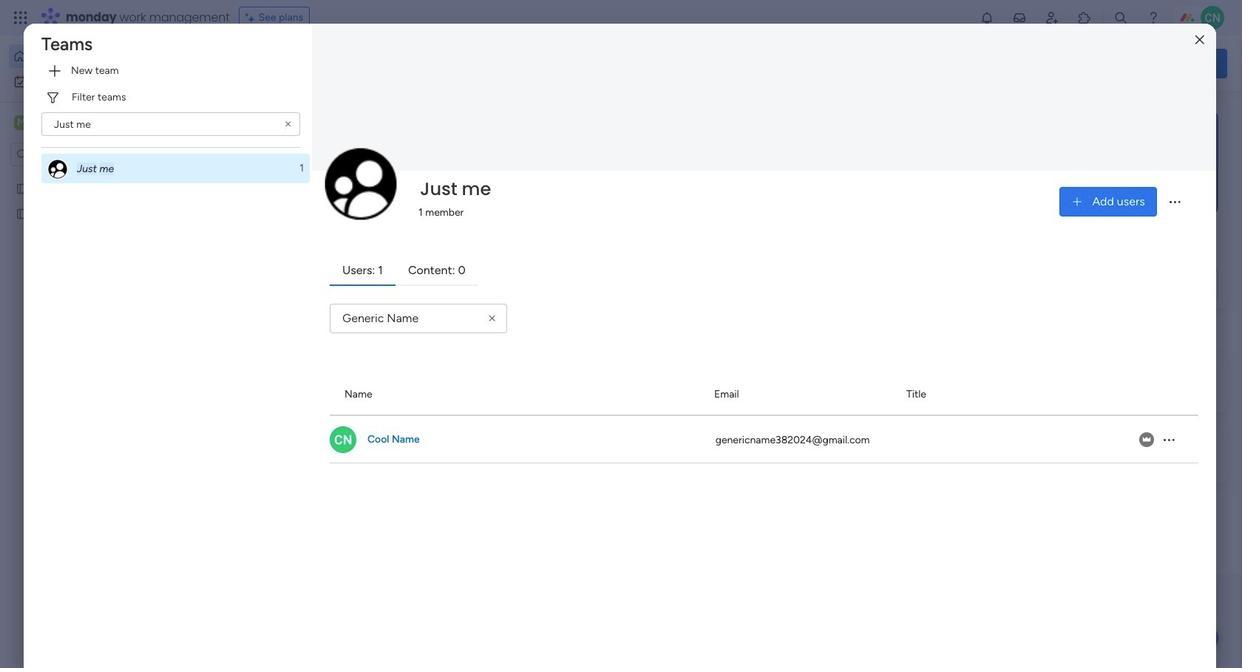 Task type: describe. For each thing, give the bounding box(es) containing it.
close image
[[1196, 34, 1205, 45]]

component image
[[491, 293, 505, 307]]

Search by name or email search field
[[330, 304, 507, 333]]

invite members image
[[1045, 10, 1060, 25]]

1 vertical spatial menu image
[[1162, 433, 1177, 447]]

clear search image
[[486, 312, 499, 325]]

monday marketplace image
[[1078, 10, 1092, 25]]

search everything image
[[1114, 10, 1129, 25]]

help center element
[[1006, 424, 1228, 483]]

workspace selection element
[[14, 114, 124, 133]]

workspace image
[[14, 115, 29, 131]]

1 row from the top
[[330, 375, 1199, 416]]

public board image
[[16, 206, 30, 220]]

getting started element
[[1006, 353, 1228, 412]]

close recently visited image
[[229, 121, 246, 138]]

1 tab from the left
[[330, 257, 396, 286]]

0 vertical spatial cool name image
[[1201, 6, 1225, 30]]

0 vertical spatial menu image
[[1168, 194, 1183, 209]]



Task type: locate. For each thing, give the bounding box(es) containing it.
help image
[[1146, 10, 1161, 25]]

1 horizontal spatial cool name image
[[1201, 6, 1225, 30]]

Search teams search field
[[41, 112, 300, 136]]

tab list
[[330, 257, 1199, 286]]

select product image
[[13, 10, 28, 25]]

add to favorites image
[[441, 270, 456, 285]]

option
[[9, 44, 180, 68], [9, 70, 180, 93], [41, 154, 310, 183], [0, 175, 189, 178]]

notifications image
[[980, 10, 995, 25]]

None field
[[416, 174, 495, 205]]

team avatar image
[[324, 147, 398, 221]]

list box
[[0, 173, 189, 426]]

1 vertical spatial cool name image
[[330, 427, 357, 453]]

row
[[330, 375, 1199, 416], [330, 416, 1199, 464]]

None search field
[[41, 112, 300, 136], [330, 304, 507, 333], [41, 112, 300, 136], [330, 304, 507, 333]]

see plans image
[[245, 10, 259, 26]]

clear search image
[[283, 118, 294, 130]]

quick search results list box
[[229, 138, 970, 334]]

2 row from the top
[[330, 416, 1199, 464]]

update feed image
[[1013, 10, 1027, 25]]

Search in workspace field
[[31, 146, 124, 163]]

cool name image
[[1201, 6, 1225, 30], [330, 427, 357, 453]]

templates image image
[[1019, 112, 1215, 214]]

tab
[[330, 257, 396, 286], [396, 257, 478, 286]]

0 horizontal spatial cool name image
[[330, 427, 357, 453]]

grid
[[330, 375, 1199, 669]]

menu image
[[1168, 194, 1183, 209], [1162, 433, 1177, 447]]

2 tab from the left
[[396, 257, 478, 286]]

public board image
[[16, 181, 30, 195]]



Task type: vqa. For each thing, say whether or not it's contained in the screenshot.
"+ Add task" text field
no



